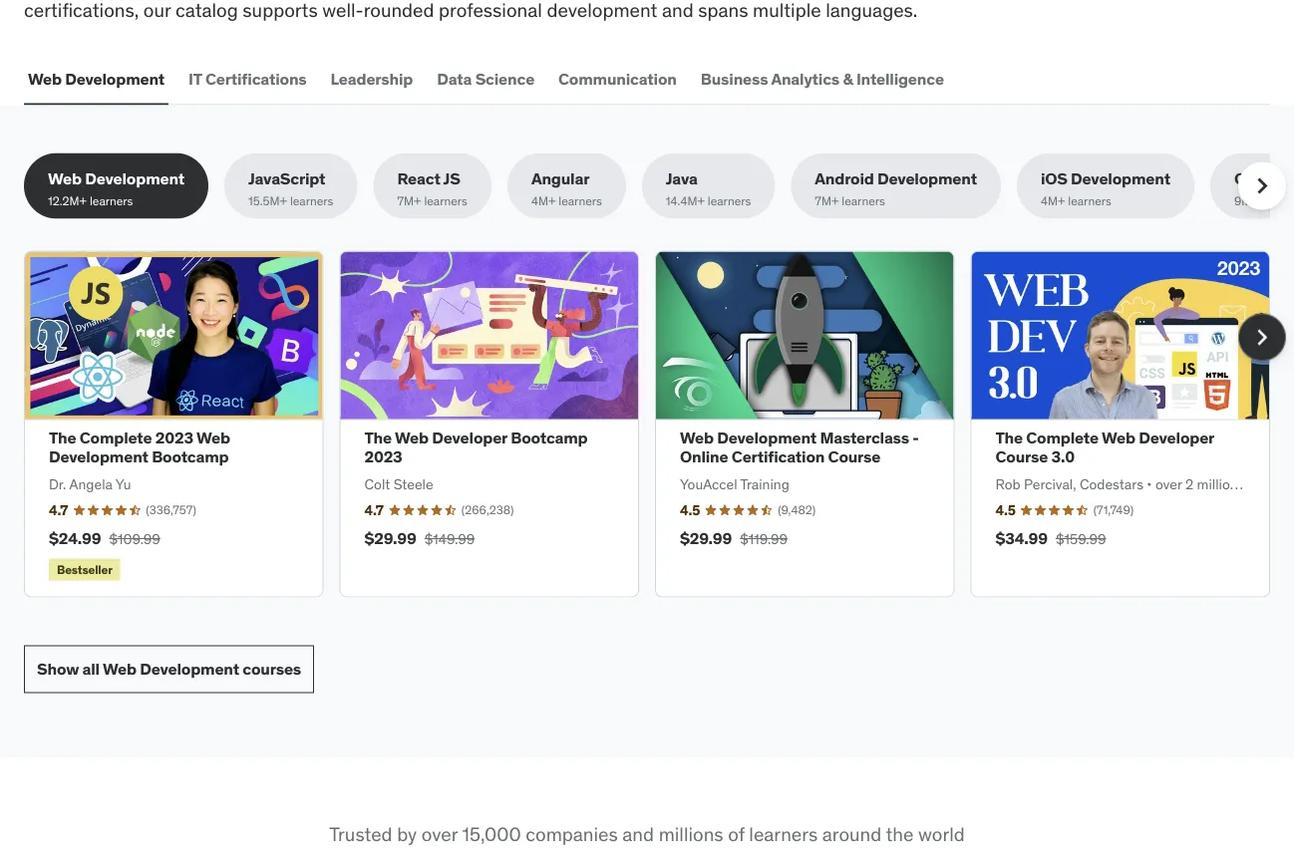 Task type: vqa. For each thing, say whether or not it's contained in the screenshot.


Task type: locate. For each thing, give the bounding box(es) containing it.
the inside the web developer bootcamp 2023
[[364, 427, 392, 448]]

4m+
[[531, 193, 556, 208], [1041, 193, 1065, 208]]

0 horizontal spatial 2023
[[155, 427, 193, 448]]

0 vertical spatial next image
[[1246, 170, 1278, 202]]

0 horizontal spatial bootcamp
[[152, 446, 229, 467]]

0 horizontal spatial developer
[[432, 427, 507, 448]]

development inside button
[[65, 69, 165, 89]]

2 horizontal spatial the
[[996, 427, 1023, 448]]

learners
[[90, 193, 133, 208], [290, 193, 333, 208], [424, 193, 468, 208], [559, 193, 602, 208], [708, 193, 751, 208], [842, 193, 885, 208], [1068, 193, 1112, 208], [749, 822, 818, 846]]

developer
[[432, 427, 507, 448], [1139, 427, 1214, 448]]

&
[[843, 69, 853, 89]]

the web developer bootcamp 2023
[[364, 427, 588, 467]]

0 horizontal spatial 7m+
[[397, 193, 421, 208]]

1 next image from the top
[[1246, 170, 1278, 202]]

complete
[[80, 427, 152, 448], [1026, 427, 1099, 448]]

complete inside the complete web developer course 3.0
[[1026, 427, 1099, 448]]

trusted by over 15,000 companies and millions of learners around the world
[[329, 822, 965, 846]]

3 the from the left
[[996, 427, 1023, 448]]

course left 3.0
[[996, 446, 1048, 467]]

learne
[[1262, 193, 1294, 208]]

ios development 4m+ learners
[[1041, 168, 1171, 208]]

1 7m+ from the left
[[397, 193, 421, 208]]

web inside web development 12.2m+ learners
[[48, 168, 82, 189]]

development for web development 12.2m+ learners
[[85, 168, 185, 189]]

the for course
[[996, 427, 1023, 448]]

over
[[422, 822, 458, 846]]

2 course from the left
[[996, 446, 1048, 467]]

learners inside 'react js 7m+ learners'
[[424, 193, 468, 208]]

masterclass
[[820, 427, 909, 448]]

2023
[[155, 427, 193, 448], [364, 446, 402, 467]]

java
[[666, 168, 698, 189]]

0 horizontal spatial complete
[[80, 427, 152, 448]]

complete for development
[[80, 427, 152, 448]]

online
[[680, 446, 728, 467]]

css
[[1234, 168, 1266, 189]]

js
[[443, 168, 460, 189]]

it certifications
[[189, 69, 307, 89]]

1 developer from the left
[[432, 427, 507, 448]]

course left the -
[[828, 446, 881, 467]]

2 7m+ from the left
[[815, 193, 839, 208]]

development inside the complete 2023 web development bootcamp
[[49, 446, 148, 467]]

the inside the complete web developer course 3.0
[[996, 427, 1023, 448]]

all
[[82, 659, 100, 680]]

web inside button
[[28, 69, 62, 89]]

show all web development courses
[[37, 659, 301, 680]]

7m+ inside android development 7m+ learners
[[815, 193, 839, 208]]

analytics
[[771, 69, 840, 89]]

7m+ down react
[[397, 193, 421, 208]]

data
[[437, 69, 472, 89]]

developer inside the web developer bootcamp 2023
[[432, 427, 507, 448]]

data science
[[437, 69, 535, 89]]

1 horizontal spatial 4m+
[[1041, 193, 1065, 208]]

next image inside topic filters element
[[1246, 170, 1278, 202]]

7m+ inside 'react js 7m+ learners'
[[397, 193, 421, 208]]

topic filters element
[[24, 153, 1294, 219]]

communication
[[558, 69, 677, 89]]

12.2m+
[[48, 193, 87, 208]]

bootcamp inside the web developer bootcamp 2023
[[511, 427, 588, 448]]

1 horizontal spatial the
[[364, 427, 392, 448]]

development inside "ios development 4m+ learners"
[[1071, 168, 1171, 189]]

course
[[828, 446, 881, 467], [996, 446, 1048, 467]]

7m+
[[397, 193, 421, 208], [815, 193, 839, 208]]

the
[[49, 427, 76, 448], [364, 427, 392, 448], [996, 427, 1023, 448]]

1 horizontal spatial 7m+
[[815, 193, 839, 208]]

development
[[65, 69, 165, 89], [85, 168, 185, 189], [878, 168, 977, 189], [1071, 168, 1171, 189], [717, 427, 817, 448], [49, 446, 148, 467], [140, 659, 239, 680]]

certifications
[[205, 69, 307, 89]]

4m+ down ios
[[1041, 193, 1065, 208]]

1 vertical spatial next image
[[1246, 322, 1278, 354]]

0 horizontal spatial course
[[828, 446, 881, 467]]

leadership button
[[327, 55, 417, 103]]

0 horizontal spatial 4m+
[[531, 193, 556, 208]]

web development 12.2m+ learners
[[48, 168, 185, 208]]

1 complete from the left
[[80, 427, 152, 448]]

4m+ inside angular 4m+ learners
[[531, 193, 556, 208]]

next image inside carousel element
[[1246, 322, 1278, 354]]

web development masterclass - online certification course link
[[680, 427, 919, 467]]

certification
[[732, 446, 825, 467]]

1 course from the left
[[828, 446, 881, 467]]

development inside web development masterclass - online certification course
[[717, 427, 817, 448]]

complete inside the complete 2023 web development bootcamp
[[80, 427, 152, 448]]

next image
[[1246, 170, 1278, 202], [1246, 322, 1278, 354]]

the complete 2023 web development bootcamp
[[49, 427, 230, 467]]

development for android development 7m+ learners
[[878, 168, 977, 189]]

7m+ down android on the right
[[815, 193, 839, 208]]

1 4m+ from the left
[[531, 193, 556, 208]]

of
[[728, 822, 745, 846]]

by
[[397, 822, 417, 846]]

2 the from the left
[[364, 427, 392, 448]]

development inside android development 7m+ learners
[[878, 168, 977, 189]]

2 complete from the left
[[1026, 427, 1099, 448]]

1 horizontal spatial bootcamp
[[511, 427, 588, 448]]

2 4m+ from the left
[[1041, 193, 1065, 208]]

it certifications button
[[185, 55, 311, 103]]

android
[[815, 168, 874, 189]]

bootcamp
[[511, 427, 588, 448], [152, 446, 229, 467]]

web
[[28, 69, 62, 89], [48, 168, 82, 189], [196, 427, 230, 448], [395, 427, 429, 448], [680, 427, 714, 448], [1102, 427, 1136, 448], [103, 659, 136, 680]]

1 horizontal spatial complete
[[1026, 427, 1099, 448]]

2 developer from the left
[[1139, 427, 1214, 448]]

7m+ for react js
[[397, 193, 421, 208]]

3.0
[[1052, 446, 1075, 467]]

the inside the complete 2023 web development bootcamp
[[49, 427, 76, 448]]

ios
[[1041, 168, 1068, 189]]

web inside the complete 2023 web development bootcamp
[[196, 427, 230, 448]]

1 the from the left
[[49, 427, 76, 448]]

14.4m+
[[666, 193, 705, 208]]

2 next image from the top
[[1246, 322, 1278, 354]]

4m+ down angular
[[531, 193, 556, 208]]

development inside web development 12.2m+ learners
[[85, 168, 185, 189]]

learners inside java 14.4m+ learners
[[708, 193, 751, 208]]

1 horizontal spatial course
[[996, 446, 1048, 467]]

0 horizontal spatial the
[[49, 427, 76, 448]]

1 horizontal spatial developer
[[1139, 427, 1214, 448]]

1 horizontal spatial 2023
[[364, 446, 402, 467]]

and
[[623, 822, 654, 846]]



Task type: describe. For each thing, give the bounding box(es) containing it.
carousel element
[[24, 251, 1286, 598]]

the complete 2023 web development bootcamp link
[[49, 427, 230, 467]]

intelligence
[[856, 69, 944, 89]]

bootcamp inside the complete 2023 web development bootcamp
[[152, 446, 229, 467]]

web development masterclass - online certification course
[[680, 427, 919, 467]]

science
[[475, 69, 535, 89]]

javascript
[[248, 168, 325, 189]]

next image for topic filters element
[[1246, 170, 1278, 202]]

angular
[[531, 168, 590, 189]]

4m+ inside "ios development 4m+ learners"
[[1041, 193, 1065, 208]]

java 14.4m+ learners
[[666, 168, 751, 208]]

css 9m+ learne
[[1234, 168, 1294, 208]]

angular 4m+ learners
[[531, 168, 602, 208]]

course inside the complete web developer course 3.0
[[996, 446, 1048, 467]]

around
[[822, 822, 882, 846]]

the web developer bootcamp 2023 link
[[364, 427, 588, 467]]

world
[[918, 822, 965, 846]]

android development 7m+ learners
[[815, 168, 977, 208]]

show
[[37, 659, 79, 680]]

leadership
[[331, 69, 413, 89]]

communication button
[[554, 55, 681, 103]]

-
[[913, 427, 919, 448]]

it
[[189, 69, 202, 89]]

2023 inside the web developer bootcamp 2023
[[364, 446, 402, 467]]

business analytics & intelligence
[[701, 69, 944, 89]]

9m+
[[1234, 193, 1259, 208]]

learners inside web development 12.2m+ learners
[[90, 193, 133, 208]]

learners inside android development 7m+ learners
[[842, 193, 885, 208]]

15,000
[[462, 822, 521, 846]]

the
[[886, 822, 914, 846]]

learners inside "ios development 4m+ learners"
[[1068, 193, 1112, 208]]

2023 inside the complete 2023 web development bootcamp
[[155, 427, 193, 448]]

the complete web developer course 3.0
[[996, 427, 1214, 467]]

business analytics & intelligence button
[[697, 55, 948, 103]]

trusted
[[329, 822, 392, 846]]

the for development
[[49, 427, 76, 448]]

course inside web development masterclass - online certification course
[[828, 446, 881, 467]]

development for web development
[[65, 69, 165, 89]]

web inside the web developer bootcamp 2023
[[395, 427, 429, 448]]

the complete web developer course 3.0 link
[[996, 427, 1214, 467]]

learners inside javascript 15.5m+ learners
[[290, 193, 333, 208]]

react
[[397, 168, 440, 189]]

millions
[[659, 822, 724, 846]]

complete for course
[[1026, 427, 1099, 448]]

the for 2023
[[364, 427, 392, 448]]

15.5m+
[[248, 193, 287, 208]]

javascript 15.5m+ learners
[[248, 168, 333, 208]]

web inside the complete web developer course 3.0
[[1102, 427, 1136, 448]]

web development button
[[24, 55, 169, 103]]

development for web development masterclass - online certification course
[[717, 427, 817, 448]]

show all web development courses link
[[24, 646, 314, 694]]

learners inside angular 4m+ learners
[[559, 193, 602, 208]]

companies
[[526, 822, 618, 846]]

business
[[701, 69, 768, 89]]

developer inside the complete web developer course 3.0
[[1139, 427, 1214, 448]]

next image for carousel element
[[1246, 322, 1278, 354]]

web development
[[28, 69, 165, 89]]

development for ios development 4m+ learners
[[1071, 168, 1171, 189]]

courses
[[243, 659, 301, 680]]

7m+ for android development
[[815, 193, 839, 208]]

web inside web development masterclass - online certification course
[[680, 427, 714, 448]]

data science button
[[433, 55, 539, 103]]

react js 7m+ learners
[[397, 168, 468, 208]]



